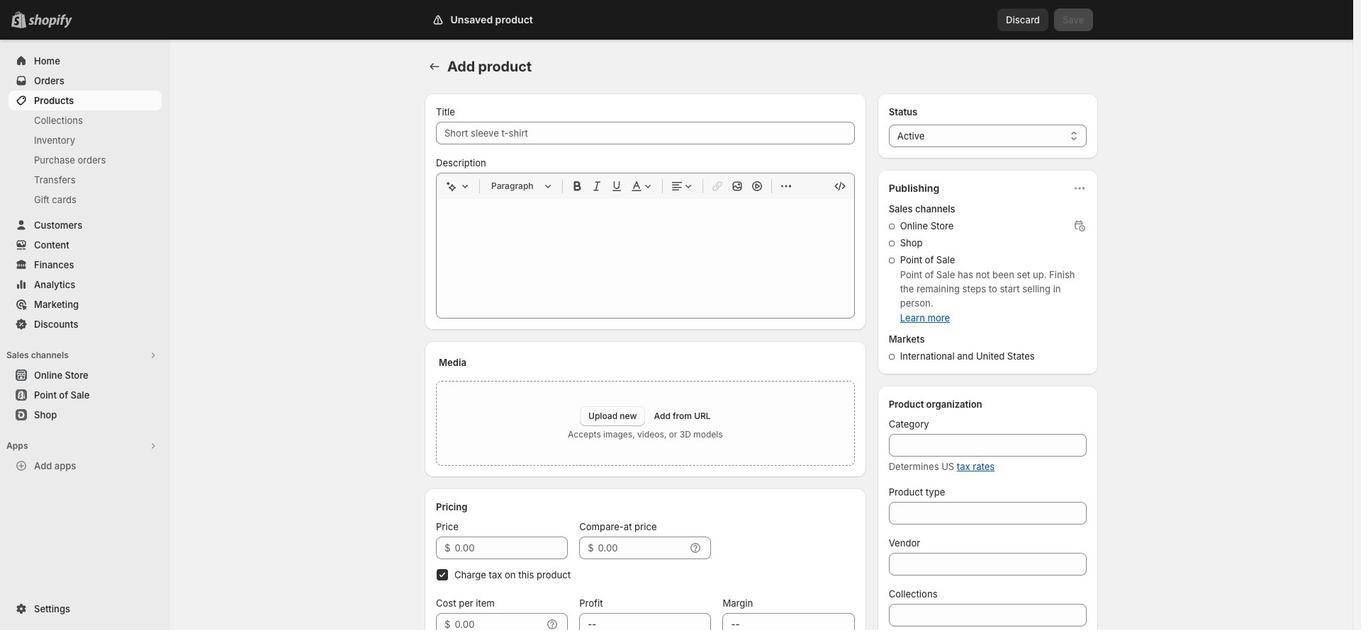 Task type: locate. For each thing, give the bounding box(es) containing it.
  text field
[[455, 537, 568, 560], [598, 537, 686, 560], [455, 614, 542, 631]]

None text field
[[889, 605, 1087, 627], [723, 614, 855, 631], [889, 605, 1087, 627], [723, 614, 855, 631]]

Short sleeve t-shirt text field
[[436, 122, 855, 145]]

shopify image
[[31, 14, 75, 28]]

None text field
[[579, 614, 711, 631]]



Task type: vqa. For each thing, say whether or not it's contained in the screenshot.
Launch Your Online Store Dropdown Button
no



